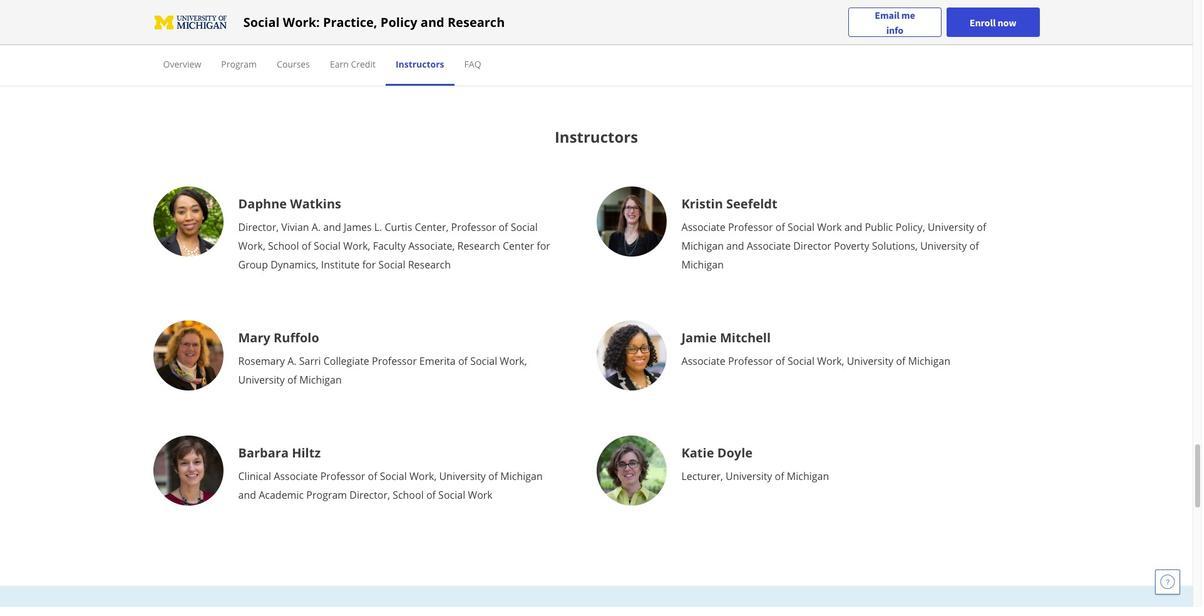 Task type: vqa. For each thing, say whether or not it's contained in the screenshot.
Michigan
yes



Task type: locate. For each thing, give the bounding box(es) containing it.
professor down seefeldt
[[729, 221, 773, 234]]

professor down hiltz
[[321, 470, 365, 484]]

0 horizontal spatial for
[[363, 258, 376, 272]]

jamie mitchell
[[682, 330, 771, 347]]

practice,
[[323, 13, 378, 30]]

university of michigan image
[[153, 12, 228, 32]]

1 horizontal spatial director,
[[350, 489, 390, 503]]

group
[[238, 258, 268, 272]]

research
[[448, 13, 505, 30], [458, 239, 500, 253], [408, 258, 451, 272]]

1 horizontal spatial a.
[[312, 221, 321, 234]]

courses
[[277, 58, 310, 70]]

solutions,
[[872, 239, 918, 253]]

0 vertical spatial instructors
[[396, 58, 445, 70]]

research left center at the left
[[458, 239, 500, 253]]

work
[[818, 221, 842, 234], [468, 489, 493, 503]]

social work: practice, policy and research
[[244, 13, 505, 30]]

overview
[[163, 58, 201, 70]]

associate
[[682, 221, 726, 234], [747, 239, 791, 253], [682, 355, 726, 369], [274, 470, 318, 484]]

professor inside director, vivian a. and james l. curtis center, professor of social work, school of social work, faculty associate, research center for group dynamics, institute for social research
[[451, 221, 496, 234]]

and up poverty
[[845, 221, 863, 234]]

work:
[[283, 13, 320, 30]]

professor
[[451, 221, 496, 234], [729, 221, 773, 234], [372, 355, 417, 369], [729, 355, 773, 369], [321, 470, 365, 484]]

research up the faq link
[[448, 13, 505, 30]]

l.
[[375, 221, 382, 234]]

katie doyle image
[[597, 436, 667, 506]]

rosemary
[[238, 355, 285, 369]]

lecturer,
[[682, 470, 723, 484]]

instructors inside certificate menu element
[[396, 58, 445, 70]]

and
[[421, 13, 445, 30], [323, 221, 341, 234], [845, 221, 863, 234], [727, 239, 745, 253], [238, 489, 256, 503]]

instructors
[[396, 58, 445, 70], [555, 127, 638, 147]]

mitchell
[[720, 330, 771, 347]]

1 vertical spatial director,
[[350, 489, 390, 503]]

instructors link
[[396, 58, 445, 70]]

program left courses
[[221, 58, 257, 70]]

1 vertical spatial research
[[458, 239, 500, 253]]

and down clinical
[[238, 489, 256, 503]]

earn
[[330, 58, 349, 70]]

a.
[[312, 221, 321, 234], [288, 355, 297, 369]]

social inside rosemary a. sarri collegiate professor emerita of social work, university of michigan
[[471, 355, 498, 369]]

0 vertical spatial school
[[268, 239, 299, 253]]

emerita
[[420, 355, 456, 369]]

1 horizontal spatial for
[[537, 239, 551, 253]]

2 vertical spatial research
[[408, 258, 451, 272]]

research down associate,
[[408, 258, 451, 272]]

work, inside "clinical associate professor of social work, university of michigan and academic program director, school of social work"
[[410, 470, 437, 484]]

0 horizontal spatial director,
[[238, 221, 279, 234]]

michigan inside rosemary a. sarri collegiate professor emerita of social work, university of michigan
[[300, 374, 342, 387]]

kristin seefeldt image
[[597, 187, 667, 257]]

mary ruffolo
[[238, 330, 319, 347]]

associate left 'director' on the top right of page
[[747, 239, 791, 253]]

of
[[499, 221, 508, 234], [776, 221, 785, 234], [977, 221, 987, 234], [302, 239, 311, 253], [970, 239, 980, 253], [458, 355, 468, 369], [776, 355, 785, 369], [897, 355, 906, 369], [288, 374, 297, 387], [368, 470, 378, 484], [489, 470, 498, 484], [775, 470, 785, 484], [427, 489, 436, 503]]

1 vertical spatial school
[[393, 489, 424, 503]]

clinical associate professor of social work, university of michigan and academic program director, school of social work
[[238, 470, 543, 503]]

university
[[928, 221, 975, 234], [921, 239, 967, 253], [847, 355, 894, 369], [238, 374, 285, 387], [439, 470, 486, 484], [726, 470, 773, 484]]

program right "academic"
[[307, 489, 347, 503]]

work inside associate professor of social work and public policy, university of michigan and associate director poverty solutions, university of michigan
[[818, 221, 842, 234]]

0 horizontal spatial work
[[468, 489, 493, 503]]

associate up "academic"
[[274, 470, 318, 484]]

1 horizontal spatial work
[[818, 221, 842, 234]]

professor inside rosemary a. sarri collegiate professor emerita of social work, university of michigan
[[372, 355, 417, 369]]

mary
[[238, 330, 271, 347]]

work,
[[238, 239, 266, 253], [343, 239, 371, 253], [500, 355, 527, 369], [818, 355, 845, 369], [410, 470, 437, 484]]

director
[[794, 239, 832, 253]]

ruffolo
[[274, 330, 319, 347]]

faq link
[[465, 58, 482, 70]]

faq
[[465, 58, 482, 70]]

michigan
[[682, 239, 724, 253], [682, 258, 724, 272], [909, 355, 951, 369], [300, 374, 342, 387], [501, 470, 543, 484], [787, 470, 830, 484]]

associate professor of social work and public policy, university of michigan and associate director poverty solutions, university of michigan
[[682, 221, 987, 272]]

vivian
[[281, 221, 309, 234]]

a. right vivian
[[312, 221, 321, 234]]

daphne
[[238, 196, 287, 213]]

certificate menu element
[[153, 45, 1040, 86]]

school
[[268, 239, 299, 253], [393, 489, 424, 503]]

policy,
[[896, 221, 926, 234]]

1 horizontal spatial school
[[393, 489, 424, 503]]

university inside rosemary a. sarri collegiate professor emerita of social work, university of michigan
[[238, 374, 285, 387]]

0 horizontal spatial school
[[268, 239, 299, 253]]

enroll now
[[970, 16, 1017, 29]]

professor right center,
[[451, 221, 496, 234]]

0 horizontal spatial a.
[[288, 355, 297, 369]]

for
[[537, 239, 551, 253], [363, 258, 376, 272]]

jamie mitchell image
[[597, 321, 667, 391]]

program
[[221, 58, 257, 70], [307, 489, 347, 503]]

director,
[[238, 221, 279, 234], [350, 489, 390, 503]]

1 vertical spatial program
[[307, 489, 347, 503]]

collegiate
[[324, 355, 370, 369]]

1 horizontal spatial instructors
[[555, 127, 638, 147]]

professor down mitchell
[[729, 355, 773, 369]]

0 vertical spatial a.
[[312, 221, 321, 234]]

associate,
[[409, 239, 455, 253]]

for right center at the left
[[537, 239, 551, 253]]

sarri
[[299, 355, 321, 369]]

1 vertical spatial a.
[[288, 355, 297, 369]]

a. left sarri
[[288, 355, 297, 369]]

watkins
[[290, 196, 341, 213]]

0 vertical spatial program
[[221, 58, 257, 70]]

social
[[244, 13, 280, 30], [511, 221, 538, 234], [788, 221, 815, 234], [314, 239, 341, 253], [379, 258, 406, 272], [471, 355, 498, 369], [788, 355, 815, 369], [380, 470, 407, 484], [439, 489, 466, 503]]

daphne watkins
[[238, 196, 341, 213]]

0 horizontal spatial instructors
[[396, 58, 445, 70]]

associate inside "clinical associate professor of social work, university of michigan and academic program director, school of social work"
[[274, 470, 318, 484]]

courses link
[[277, 58, 310, 70]]

0 vertical spatial work
[[818, 221, 842, 234]]

1 vertical spatial work
[[468, 489, 493, 503]]

michigan inside "clinical associate professor of social work, university of michigan and academic program director, school of social work"
[[501, 470, 543, 484]]

poverty
[[834, 239, 870, 253]]

and left james
[[323, 221, 341, 234]]

1 horizontal spatial program
[[307, 489, 347, 503]]

public
[[865, 221, 894, 234]]

0 vertical spatial director,
[[238, 221, 279, 234]]

director, inside "clinical associate professor of social work, university of michigan and academic program director, school of social work"
[[350, 489, 390, 503]]

email me info button
[[849, 7, 942, 37]]

now
[[998, 16, 1017, 29]]

professor left emerita
[[372, 355, 417, 369]]

email me info
[[875, 8, 916, 36]]

for down faculty
[[363, 258, 376, 272]]

0 horizontal spatial program
[[221, 58, 257, 70]]

enroll now button
[[947, 8, 1040, 37]]

associate down the kristin
[[682, 221, 726, 234]]



Task type: describe. For each thing, give the bounding box(es) containing it.
institute
[[321, 258, 360, 272]]

credit
[[351, 58, 376, 70]]

social inside associate professor of social work and public policy, university of michigan and associate director poverty solutions, university of michigan
[[788, 221, 815, 234]]

work, inside rosemary a. sarri collegiate professor emerita of social work, university of michigan
[[500, 355, 527, 369]]

program link
[[221, 58, 257, 70]]

kristin seefeldt
[[682, 196, 778, 213]]

email
[[875, 8, 900, 21]]

earn credit
[[330, 58, 376, 70]]

lecturer, university of michigan
[[682, 470, 830, 484]]

info
[[887, 23, 904, 36]]

barbara
[[238, 445, 289, 462]]

katie doyle
[[682, 445, 753, 462]]

dynamics,
[[271, 258, 319, 272]]

barbara hiltz image
[[153, 436, 223, 506]]

doyle
[[718, 445, 753, 462]]

mary ruffolo image
[[153, 321, 223, 391]]

academic
[[259, 489, 304, 503]]

rosemary a. sarri collegiate professor emerita of social work, university of michigan
[[238, 355, 527, 387]]

professor inside associate professor of social work and public policy, university of michigan and associate director poverty solutions, university of michigan
[[729, 221, 773, 234]]

professor inside "clinical associate professor of social work, university of michigan and academic program director, school of social work"
[[321, 470, 365, 484]]

james
[[344, 221, 372, 234]]

clinical
[[238, 470, 271, 484]]

enroll
[[970, 16, 996, 29]]

a. inside director, vivian a. and james l. curtis center, professor of social work, school of social work, faculty associate, research center for group dynamics, institute for social research
[[312, 221, 321, 234]]

0 vertical spatial research
[[448, 13, 505, 30]]

university inside "clinical associate professor of social work, university of michigan and academic program director, school of social work"
[[439, 470, 486, 484]]

curtis
[[385, 221, 412, 234]]

a. inside rosemary a. sarri collegiate professor emerita of social work, university of michigan
[[288, 355, 297, 369]]

daphne watkins image
[[153, 187, 223, 257]]

and inside director, vivian a. and james l. curtis center, professor of social work, school of social work, faculty associate, research center for group dynamics, institute for social research
[[323, 221, 341, 234]]

and right policy
[[421, 13, 445, 30]]

1 vertical spatial for
[[363, 258, 376, 272]]

1 vertical spatial instructors
[[555, 127, 638, 147]]

kristin
[[682, 196, 723, 213]]

hiltz
[[292, 445, 321, 462]]

program inside "clinical associate professor of social work, university of michigan and academic program director, school of social work"
[[307, 489, 347, 503]]

work inside "clinical associate professor of social work, university of michigan and academic program director, school of social work"
[[468, 489, 493, 503]]

associate professor of social work, university of michigan
[[682, 355, 951, 369]]

associate down the jamie at the bottom right of the page
[[682, 355, 726, 369]]

barbara hiltz
[[238, 445, 321, 462]]

director, inside director, vivian a. and james l. curtis center, professor of social work, school of social work, faculty associate, research center for group dynamics, institute for social research
[[238, 221, 279, 234]]

program inside certificate menu element
[[221, 58, 257, 70]]

center
[[503, 239, 534, 253]]

school inside director, vivian a. and james l. curtis center, professor of social work, school of social work, faculty associate, research center for group dynamics, institute for social research
[[268, 239, 299, 253]]

0 vertical spatial for
[[537, 239, 551, 253]]

jamie
[[682, 330, 717, 347]]

me
[[902, 8, 916, 21]]

overview link
[[163, 58, 201, 70]]

katie
[[682, 445, 714, 462]]

help center image
[[1161, 575, 1176, 590]]

director, vivian a. and james l. curtis center, professor of social work, school of social work, faculty associate, research center for group dynamics, institute for social research
[[238, 221, 551, 272]]

and inside "clinical associate professor of social work, university of michigan and academic program director, school of social work"
[[238, 489, 256, 503]]

school inside "clinical associate professor of social work, university of michigan and academic program director, school of social work"
[[393, 489, 424, 503]]

policy
[[381, 13, 418, 30]]

seefeldt
[[727, 196, 778, 213]]

center,
[[415, 221, 449, 234]]

earn credit link
[[330, 58, 376, 70]]

and down kristin seefeldt
[[727, 239, 745, 253]]

faculty
[[373, 239, 406, 253]]



